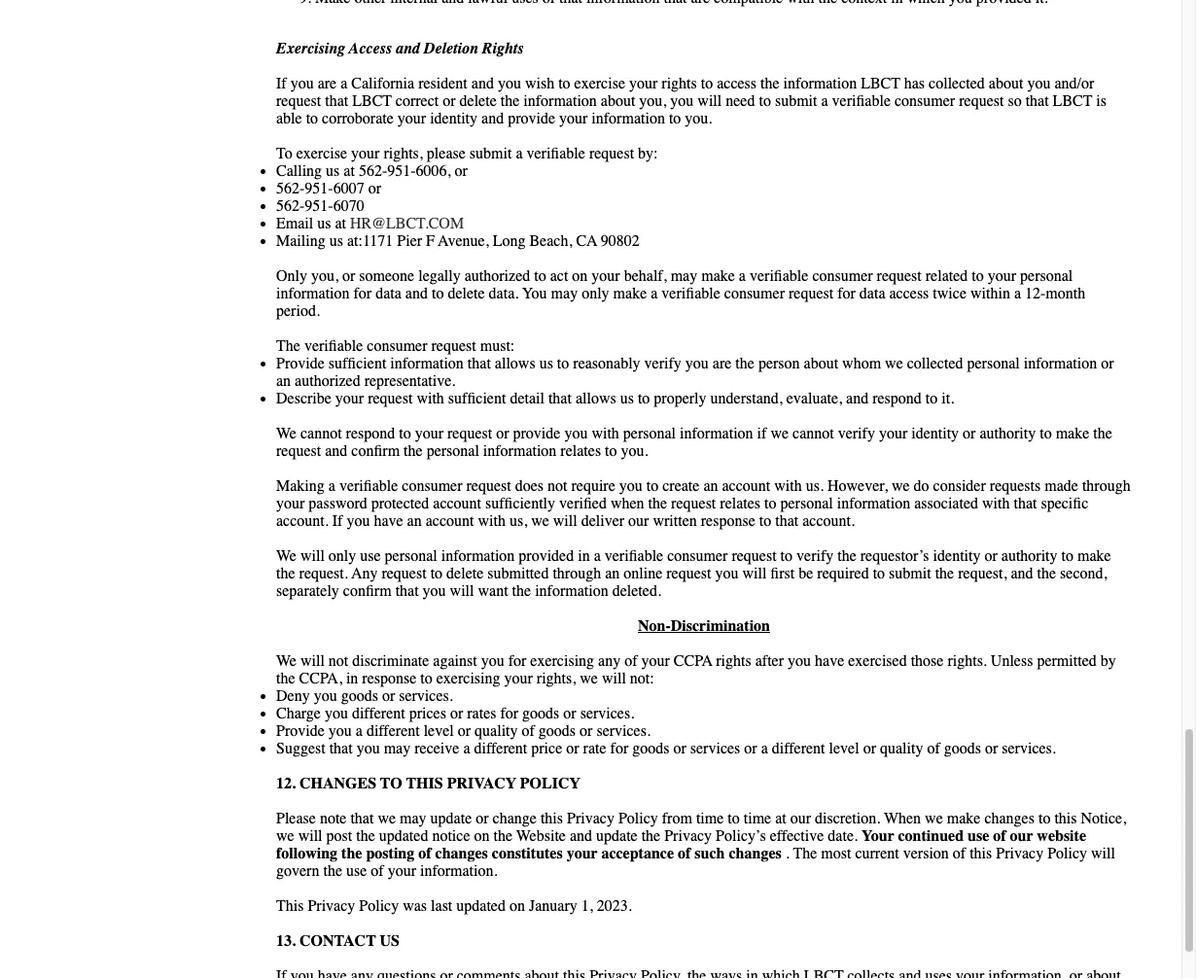 Task type: locate. For each thing, give the bounding box(es) containing it.
or inside 'please note that we may update or change this privacy policy from time to             time at our discretion. when we make changes to this notice, we will post             the updated notice on the website and update the privacy policy's effective             date.'
[[476, 811, 489, 828]]

0 vertical spatial provide
[[508, 110, 556, 127]]

verifiable inside if you are a california resident and you wish to exercise your rights to             access the information lbct has collected about you and/or request that             lbct correct or delete the information about you, you will need to submit a             verifiable consumer request so that lbct is able to corroborate your             identity and provide your information to you.
[[833, 92, 891, 110]]

0 vertical spatial respond
[[873, 390, 922, 408]]

2 time from the left
[[744, 811, 772, 828]]

0 horizontal spatial update
[[431, 811, 472, 828]]

1 vertical spatial policy
[[1048, 846, 1088, 863]]

changes left website
[[985, 811, 1035, 828]]

we will only use personal information provided in a verifiable consumer             request to verify the requestor's identity or authority to make the             request. any request to delete submitted through an online request you will             first be required to submit the request, and the second, separately confirm             that you will want the information deleted.
[[276, 548, 1112, 600]]

if
[[276, 75, 287, 92], [333, 513, 343, 530]]

0 vertical spatial response
[[701, 513, 756, 530]]

has
[[905, 75, 926, 92]]

verify for you
[[645, 355, 682, 373]]

consumer inside the verifiable consumer request must: provide sufficient information that allows us to reasonably verify you                 are the person about whom we collected personal information or an                 authorized representative. describe your request with sufficient detail that allows us to properly                 understand, evaluate, and respond to it.
[[367, 338, 428, 355]]

this right continued
[[970, 846, 993, 863]]

sufficient left detail
[[448, 390, 506, 408]]

ccpa,
[[299, 670, 342, 688]]

properly
[[654, 390, 707, 408]]

provide inside if you are a california resident and you wish to exercise your rights to             access the information lbct has collected about you and/or request that             lbct correct or delete the information about you, you will need to submit a             verifiable consumer request so that lbct is able to corroborate your             identity and provide your information to you.
[[508, 110, 556, 127]]

sufficient
[[329, 355, 387, 373], [448, 390, 506, 408]]

you, inside only you, or someone legally authorized to act on your behalf, may make a             verifiable consumer request related to your personal information for data             and to delete data. you may only make a verifiable consumer request for             data access twice within a 12-month period.
[[311, 268, 339, 285]]

0 horizontal spatial our
[[629, 513, 649, 530]]

personal inside the verifiable consumer request must: provide sufficient information that allows us to reasonably verify you                 are the person about whom we collected personal information or an                 authorized representative. describe your request with sufficient detail that allows us to properly                 understand, evaluate, and respond to it.
[[968, 355, 1020, 373]]

you up discrimination
[[716, 565, 739, 583]]

and inside only you, or someone legally authorized to act on your behalf, may make a             verifiable consumer request related to your personal information for data             and to delete data. you may only make a verifiable consumer request for             data access twice within a 12-month period.
[[406, 285, 428, 303]]

will up separately
[[301, 548, 325, 565]]

confirm right separately
[[343, 583, 392, 600]]

0 horizontal spatial level
[[424, 723, 454, 741]]

0 horizontal spatial rights
[[662, 75, 697, 92]]

1 horizontal spatial level
[[830, 741, 860, 758]]

with left detail
[[417, 390, 445, 408]]

0 horizontal spatial have
[[374, 513, 403, 530]]

rates
[[467, 705, 497, 723]]

only inside only you, or someone legally authorized to act on your behalf, may make a             verifiable consumer request related to your personal information for data             and to delete data. you may only make a verifiable consumer request for             data access twice within a 12-month period.
[[582, 285, 610, 303]]

2 vertical spatial we
[[276, 653, 297, 670]]

response up prices
[[362, 670, 417, 688]]

0 horizontal spatial relates
[[561, 443, 601, 460]]

0 vertical spatial not
[[548, 478, 568, 495]]

delete left data.
[[448, 285, 485, 303]]

only up separately
[[329, 548, 356, 565]]

policy down notice,
[[1048, 846, 1088, 863]]

change
[[493, 811, 537, 828]]

2 horizontal spatial verify
[[838, 425, 876, 443]]

2 provide from the top
[[276, 723, 325, 741]]

1 horizontal spatial you,
[[640, 92, 667, 110]]

2 we from the top
[[276, 548, 297, 565]]

an down the period.
[[276, 373, 291, 390]]

respond inside we cannot respond to your request or provide you with personal information             if we cannot verify your identity or authority to make the request and             confirm the personal information relates to you.
[[346, 425, 395, 443]]

your
[[630, 75, 658, 92], [398, 110, 426, 127], [560, 110, 588, 127], [351, 145, 380, 163], [592, 268, 621, 285], [988, 268, 1017, 285], [336, 390, 364, 408], [415, 425, 444, 443], [880, 425, 908, 443], [276, 495, 305, 513], [642, 653, 670, 670], [505, 670, 533, 688], [567, 846, 598, 863], [388, 863, 416, 881]]

update
[[431, 811, 472, 828], [597, 828, 638, 846]]

changes
[[300, 776, 377, 793]]

you. inside we cannot respond to your request or provide you with personal information             if we cannot verify your identity or authority to make the request and             confirm the personal information relates to you.
[[621, 443, 649, 460]]

0 vertical spatial exercise
[[575, 75, 626, 92]]

of right rates
[[522, 723, 535, 741]]

provide down deny
[[276, 723, 325, 741]]

0 horizontal spatial about
[[601, 92, 636, 110]]

2 vertical spatial use
[[346, 863, 367, 881]]

or inside 'we will only use personal information provided in a verifiable consumer             request to verify the requestor's identity or authority to make the             request. any request to delete submitted through an online request you will             first be required to submit the request, and the second, separately confirm             that you will want the information deleted.'
[[985, 548, 998, 565]]

response
[[701, 513, 756, 530], [362, 670, 417, 688]]

your inside to exercise your rights, please submit a verifiable request by: calling us at 562-951-6006, or 562-951-6007 or 562-951-6070 email us at hr@lbct.com mailing us at:1171 pier f avenue, long beach, ca 90802
[[351, 145, 380, 163]]

we inside 'we will only use personal information provided in a verifiable consumer             request to verify the requestor's identity or authority to make the             request. any request to delete submitted through an online request you will             first be required to submit the request, and the second, separately confirm             that you will want the information deleted.'
[[276, 548, 297, 565]]

account left the us,
[[426, 513, 474, 530]]

1 cannot from the left
[[301, 425, 342, 443]]

0 vertical spatial use
[[360, 548, 381, 565]]

post
[[327, 828, 352, 846]]

2 vertical spatial policy
[[359, 898, 399, 916]]

our left date.
[[791, 811, 812, 828]]

that right so on the top right of the page
[[1026, 92, 1050, 110]]

1 vertical spatial on
[[474, 828, 490, 846]]

rights, inside we will not discriminate against you for exercising any of your ccpa rights             after you have exercised those rights. unless permitted by the ccpa, in             response to exercising your rights, we will not: deny you goods or services. charge you different prices or rates for goods or services. provide you a different level or quality of goods or services. suggest that you may receive a different price or rate for goods or                 services or a different level or quality of goods or services.
[[537, 670, 576, 688]]

submit inside to exercise your rights, please submit a verifiable request by: calling us at 562-951-6006, or 562-951-6007 or 562-951-6070 email us at hr@lbct.com mailing us at:1171 pier f avenue, long beach, ca 90802
[[470, 145, 512, 163]]

1 vertical spatial collected
[[908, 355, 964, 373]]

access inside only you, or someone legally authorized to act on your behalf, may make a             verifiable consumer request related to your personal information for data             and to delete data. you may only make a verifiable consumer request for             data access twice within a 12-month period.
[[890, 285, 930, 303]]

us.
[[806, 478, 824, 495]]

rights.
[[948, 653, 988, 670]]

0 vertical spatial policy
[[619, 811, 659, 828]]

may down this
[[400, 811, 427, 828]]

an inside 'we will only use personal information provided in a verifiable consumer             request to verify the requestor's identity or authority to make the             request. any request to delete submitted through an online request you will             first be required to submit the request, and the second, separately confirm             that you will want the information deleted.'
[[605, 565, 620, 583]]

request down exercising
[[276, 92, 321, 110]]

information up by:
[[592, 110, 665, 127]]

the
[[276, 338, 301, 355], [794, 846, 818, 863]]

collected inside the verifiable consumer request must: provide sufficient information that allows us to reasonably verify you                 are the person about whom we collected personal information or an                 authorized representative. describe your request with sufficient detail that allows us to properly                 understand, evaluate, and respond to it.
[[908, 355, 964, 373]]

0 vertical spatial provide
[[276, 355, 325, 373]]

that left california
[[325, 92, 349, 110]]

verifiable up 'deleted.'
[[605, 548, 664, 565]]

your inside your continued use of our website following the posting of changes                 constitutes your acceptance of such changes
[[567, 846, 598, 863]]

email
[[276, 215, 314, 233]]

and up password
[[325, 443, 348, 460]]

a
[[341, 75, 348, 92], [822, 92, 829, 110], [516, 145, 523, 163], [739, 268, 746, 285], [651, 285, 658, 303], [1015, 285, 1022, 303], [329, 478, 336, 495], [594, 548, 601, 565], [356, 723, 363, 741], [464, 741, 470, 758], [762, 741, 769, 758]]

at left the at:1171
[[335, 215, 346, 233]]

rights inside if you are a california resident and you wish to exercise your rights to             access the information lbct has collected about you and/or request that             lbct correct or delete the information about you, you will need to submit a             verifiable consumer request so that lbct is able to corroborate your             identity and provide your information to you.
[[662, 75, 697, 92]]

1 vertical spatial have
[[815, 653, 845, 670]]

only inside 'we will only use personal information provided in a verifiable consumer             request to verify the requestor's identity or authority to make the             request. any request to delete submitted through an online request you will             first be required to submit the request, and the second, separately confirm             that you will want the information deleted.'
[[329, 548, 356, 565]]

with
[[417, 390, 445, 408], [592, 425, 620, 443], [775, 478, 803, 495], [983, 495, 1011, 513], [478, 513, 506, 530]]

about right the wish
[[601, 92, 636, 110]]

or
[[443, 92, 456, 110], [455, 163, 468, 180], [368, 180, 381, 198], [343, 268, 356, 285], [1102, 355, 1115, 373], [496, 425, 509, 443], [963, 425, 976, 443], [985, 548, 998, 565], [382, 688, 395, 705], [450, 705, 463, 723], [564, 705, 577, 723], [458, 723, 471, 741], [580, 723, 593, 741], [567, 741, 580, 758], [674, 741, 687, 758], [745, 741, 758, 758], [864, 741, 877, 758], [986, 741, 999, 758], [476, 811, 489, 828]]

1 vertical spatial access
[[890, 285, 930, 303]]

not right does
[[548, 478, 568, 495]]

1 provide from the top
[[276, 355, 325, 373]]

verifiable inside the verifiable consumer request must: provide sufficient information that allows us to reasonably verify you                 are the person about whom we collected personal information or an                 authorized representative. describe your request with sufficient detail that allows us to properly                 understand, evaluate, and respond to it.
[[304, 338, 363, 355]]

discretion.
[[816, 811, 881, 828]]

if inside making a verifiable consumer request does not require you to create an             account with us. however, we do consider requests made through your             password protected account sufficiently verified when the request relates             to personal information associated with that specific account. if you have             an account with us, we will deliver our written response to that account.
[[333, 513, 343, 530]]

have inside making a verifiable consumer request does not require you to create an             account with us. however, we do consider requests made through your             password protected account sufficiently verified when the request relates             to personal information associated with that specific account. if you have             an account with us, we will deliver our written response to that account.
[[374, 513, 403, 530]]

authority inside 'we will only use personal information provided in a verifiable consumer             request to verify the requestor's identity or authority to make the             request. any request to delete submitted through an online request you will             first be required to submit the request, and the second, separately confirm             that you will want the information deleted.'
[[1002, 548, 1058, 565]]

and down whom
[[847, 390, 869, 408]]

information up the want
[[442, 548, 515, 565]]

information up does
[[483, 443, 557, 460]]

we down describe
[[276, 425, 297, 443]]

0 vertical spatial relates
[[561, 443, 601, 460]]

1 vertical spatial updated
[[457, 898, 506, 916]]

0 horizontal spatial data
[[376, 285, 402, 303]]

online
[[624, 565, 663, 583]]

may inside we will not discriminate against you for exercising any of your ccpa rights             after you have exercised those rights. unless permitted by the ccpa, in             response to exercising your rights, we will not: deny you goods or services. charge you different prices or rates for goods or services. provide you a different level or quality of goods or services. suggest that you may receive a different price or rate for goods or                 services or a different level or quality of goods or services.
[[384, 741, 411, 758]]

consumer up representative.
[[367, 338, 428, 355]]

submitted
[[488, 565, 549, 583]]

0 horizontal spatial updated
[[379, 828, 429, 846]]

12-
[[1026, 285, 1046, 303]]

related
[[926, 268, 969, 285]]

2 horizontal spatial policy
[[1048, 846, 1088, 863]]

identity inside if you are a california resident and you wish to exercise your rights to             access the information lbct has collected about you and/or request that             lbct correct or delete the information about you, you will need to submit a             verifiable consumer request so that lbct is able to corroborate your             identity and provide your information to you.
[[430, 110, 478, 127]]

cannot down describe
[[301, 425, 342, 443]]

0 horizontal spatial in
[[346, 670, 358, 688]]

identity down associated
[[934, 548, 981, 565]]

access
[[349, 40, 392, 57]]

goods right rate
[[633, 741, 670, 758]]

will inside making a verifiable consumer request does not require you to create an             account with us. however, we do consider requests made through your             password protected account sufficiently verified when the request relates             to personal information associated with that specific account. if you have             an account with us, we will deliver our written response to that account.
[[553, 513, 578, 530]]

those
[[911, 653, 944, 670]]

1 vertical spatial verify
[[838, 425, 876, 443]]

0 vertical spatial if
[[276, 75, 287, 92]]

0 vertical spatial you,
[[640, 92, 667, 110]]

0 horizontal spatial access
[[717, 75, 757, 92]]

2 vertical spatial identity
[[934, 548, 981, 565]]

policy
[[619, 811, 659, 828], [1048, 846, 1088, 863], [359, 898, 399, 916]]

your continued use of our website following the posting of changes                 constitutes your acceptance of such changes
[[276, 828, 1087, 863]]

price
[[532, 741, 563, 758]]

associated
[[915, 495, 979, 513]]

we inside we cannot respond to your request or provide you with personal information             if we cannot verify your identity or authority to make the request and             confirm the personal information relates to you.
[[771, 425, 789, 443]]

1 vertical spatial relates
[[720, 495, 761, 513]]

verifiable inside making a verifiable consumer request does not require you to create an             account with us. however, we do consider requests made through your             password protected account sufficiently verified when the request relates             to personal information associated with that specific account. if you have             an account with us, we will deliver our written response to that account.
[[339, 478, 398, 495]]

12.  changes to this privacy policy
[[276, 776, 581, 793]]

0 horizontal spatial are
[[318, 75, 337, 92]]

your inside the verifiable consumer request must: provide sufficient information that allows us to reasonably verify you                 are the person about whom we collected personal information or an                 authorized representative. describe your request with sufficient detail that allows us to properly                 understand, evaluate, and respond to it.
[[336, 390, 364, 408]]

1 horizontal spatial cannot
[[793, 425, 835, 443]]

we inside the verifiable consumer request must: provide sufficient information that allows us to reasonably verify you                 are the person about whom we collected personal information or an                 authorized representative. describe your request with sufficient detail that allows us to properly                 understand, evaluate, and respond to it.
[[886, 355, 904, 373]]

1 horizontal spatial data
[[860, 285, 886, 303]]

you
[[522, 285, 547, 303]]

3 we from the top
[[276, 653, 297, 670]]

1 vertical spatial in
[[346, 670, 358, 688]]

we inside we will not discriminate against you for exercising any of your ccpa rights             after you have exercised those rights. unless permitted by the ccpa, in             response to exercising your rights, we will not: deny you goods or services. charge you different prices or rates for goods or services. provide you a different level or quality of goods or services. suggest that you may receive a different price or rate for goods or                 services or a different level or quality of goods or services.
[[276, 653, 297, 670]]

your
[[862, 828, 895, 846]]

are inside if you are a california resident and you wish to exercise your rights to             access the information lbct has collected about you and/or request that             lbct correct or delete the information about you, you will need to submit a             verifiable consumer request so that lbct is able to corroborate your             identity and provide your information to you.
[[318, 75, 337, 92]]

or inside the verifiable consumer request must: provide sufficient information that allows us to reasonably verify you                 are the person about whom we collected personal information or an                 authorized representative. describe your request with sufficient detail that allows us to properly                 understand, evaluate, and respond to it.
[[1102, 355, 1115, 373]]

0 horizontal spatial on
[[474, 828, 490, 846]]

respond inside the verifiable consumer request must: provide sufficient information that allows us to reasonably verify you                 are the person about whom we collected personal information or an                 authorized representative. describe your request with sufficient detail that allows us to properly                 understand, evaluate, and respond to it.
[[873, 390, 922, 408]]

rights for your
[[662, 75, 697, 92]]

0 vertical spatial rights
[[662, 75, 697, 92]]

consumer left sufficiently
[[402, 478, 463, 495]]

information.
[[420, 863, 498, 881]]

must:
[[480, 338, 515, 355]]

1 horizontal spatial updated
[[457, 898, 506, 916]]

1 vertical spatial through
[[553, 565, 602, 583]]

website
[[517, 828, 566, 846]]

you inside the verifiable consumer request must: provide sufficient information that allows us to reasonably verify you                 are the person about whom we collected personal information or an                 authorized representative. describe your request with sufficient detail that allows us to properly                 understand, evaluate, and respond to it.
[[686, 355, 709, 373]]

consider
[[934, 478, 987, 495]]

request
[[276, 92, 321, 110], [960, 92, 1005, 110], [590, 145, 635, 163], [877, 268, 922, 285], [789, 285, 834, 303], [432, 338, 477, 355], [368, 390, 413, 408], [448, 425, 493, 443], [276, 443, 321, 460], [467, 478, 512, 495], [672, 495, 717, 513], [732, 548, 777, 565], [382, 565, 427, 583], [667, 565, 712, 583]]

at up 6070
[[344, 163, 355, 180]]

0 horizontal spatial the
[[276, 338, 301, 355]]

lbct
[[861, 75, 901, 92], [352, 92, 392, 110], [1053, 92, 1093, 110]]

authorized inside the verifiable consumer request must: provide sufficient information that allows us to reasonably verify you                 are the person about whom we collected personal information or an                 authorized representative. describe your request with sufficient detail that allows us to properly                 understand, evaluate, and respond to it.
[[295, 373, 361, 390]]

1 vertical spatial rights,
[[537, 670, 576, 688]]

privacy
[[447, 776, 517, 793]]

information left do
[[838, 495, 911, 513]]

verifiable left has
[[833, 92, 891, 110]]

contact
[[300, 933, 376, 951]]

1 vertical spatial authority
[[1002, 548, 1058, 565]]

we cannot respond to your request or provide you with personal information             if we cannot verify your identity or authority to make the request and             confirm the personal information relates to you.
[[276, 425, 1113, 460]]

0 vertical spatial in
[[578, 548, 590, 565]]

562-
[[359, 163, 388, 180], [276, 180, 305, 198], [276, 198, 305, 215]]

0 vertical spatial submit
[[775, 92, 818, 110]]

request,
[[959, 565, 1008, 583]]

0 vertical spatial verify
[[645, 355, 682, 373]]

1 horizontal spatial are
[[713, 355, 732, 373]]

0 vertical spatial authorized
[[465, 268, 531, 285]]

we inside we cannot respond to your request or provide you with personal information             if we cannot verify your identity or authority to make the request and             confirm the personal information relates to you.
[[276, 425, 297, 443]]

you. inside if you are a california resident and you wish to exercise your rights to             access the information lbct has collected about you and/or request that             lbct correct or delete the information about you, you will need to submit a             verifiable consumer request so that lbct is able to corroborate your             identity and provide your information to you.
[[685, 110, 713, 127]]

1 horizontal spatial submit
[[775, 92, 818, 110]]

changes left . on the right of page
[[729, 846, 782, 863]]

951- left please
[[387, 163, 416, 180]]

0 vertical spatial you.
[[685, 110, 713, 127]]

confirm inside we cannot respond to your request or provide you with personal information             if we cannot verify your identity or authority to make the request and             confirm the personal information relates to you.
[[352, 443, 400, 460]]

verifiable down the period.
[[304, 338, 363, 355]]

1 vertical spatial use
[[968, 828, 990, 846]]

not inside we will not discriminate against you for exercising any of your ccpa rights             after you have exercised those rights. unless permitted by the ccpa, in             response to exercising your rights, we will not: deny you goods or services. charge you different prices or rates for goods or services. provide you a different level or quality of goods or services. suggest that you may receive a different price or rate for goods or                 services or a different level or quality of goods or services.
[[329, 653, 349, 670]]

only you, or someone legally authorized to act on your behalf, may make a             verifiable consumer request related to your personal information for data             and to delete data. you may only make a verifiable consumer request for             data access twice within a 12-month period.
[[276, 268, 1086, 320]]

exercised
[[849, 653, 908, 670]]

1 vertical spatial the
[[794, 846, 818, 863]]

2 horizontal spatial on
[[573, 268, 588, 285]]

first
[[771, 565, 795, 583]]

goods left rate
[[539, 723, 576, 741]]

services. down not:
[[597, 723, 651, 741]]

make inside we cannot respond to your request or provide you with personal information             if we cannot verify your identity or authority to make the request and             confirm the personal information relates to you.
[[1056, 425, 1090, 443]]

at
[[344, 163, 355, 180], [335, 215, 346, 233], [776, 811, 787, 828]]

1 vertical spatial provide
[[513, 425, 561, 443]]

1 we from the top
[[276, 425, 297, 443]]

1 vertical spatial are
[[713, 355, 732, 373]]

deleted.
[[613, 583, 662, 600]]

and right website
[[570, 828, 593, 846]]

0 horizontal spatial if
[[276, 75, 287, 92]]

relates right create
[[720, 495, 761, 513]]

unless
[[991, 653, 1034, 670]]

1 horizontal spatial on
[[510, 898, 525, 916]]

the inside . the most current version of this privacy policy will govern the use of             your information.
[[323, 863, 343, 881]]

13. contact us
[[276, 933, 400, 951]]

1 time from the left
[[697, 811, 724, 828]]

1 horizontal spatial respond
[[873, 390, 922, 408]]

when
[[885, 811, 922, 828]]

authorized down 'long'
[[465, 268, 531, 285]]

the down the period.
[[276, 338, 301, 355]]

0 vertical spatial identity
[[430, 110, 478, 127]]

required
[[818, 565, 870, 583]]

0 vertical spatial rights,
[[384, 145, 423, 163]]

consumer inside if you are a california resident and you wish to exercise your rights to             access the information lbct has collected about you and/or request that             lbct correct or delete the information about you, you will need to submit a             verifiable consumer request so that lbct is able to corroborate your             identity and provide your information to you.
[[895, 92, 956, 110]]

for right against
[[509, 653, 527, 670]]

you right 'require'
[[620, 478, 643, 495]]

an
[[276, 373, 291, 390], [704, 478, 719, 495], [407, 513, 422, 530], [605, 565, 620, 583]]

verify inside 'we will only use personal information provided in a verifiable consumer             request to verify the requestor's identity or authority to make the             request. any request to delete submitted through an online request you will             first be required to submit the request, and the second, separately confirm             that you will want the information deleted.'
[[797, 548, 834, 565]]

1 horizontal spatial exercise
[[575, 75, 626, 92]]

sufficient up describe
[[329, 355, 387, 373]]

0 vertical spatial access
[[717, 75, 757, 92]]

exercising up rates
[[437, 670, 501, 688]]

within
[[971, 285, 1011, 303]]

on inside only you, or someone legally authorized to act on your behalf, may make a             verifiable consumer request related to your personal information for data             and to delete data. you may only make a verifiable consumer request for             data access twice within a 12-month period.
[[573, 268, 588, 285]]

quality
[[475, 723, 518, 741], [881, 741, 924, 758]]

request left by:
[[590, 145, 635, 163]]

services. up rate
[[581, 705, 635, 723]]

0 horizontal spatial only
[[329, 548, 356, 565]]

0 horizontal spatial account.
[[276, 513, 329, 530]]

1 horizontal spatial response
[[701, 513, 756, 530]]

0 vertical spatial on
[[573, 268, 588, 285]]

0 horizontal spatial rights,
[[384, 145, 423, 163]]

rights inside we will not discriminate against you for exercising any of your ccpa rights             after you have exercised those rights. unless permitted by the ccpa, in             response to exercising your rights, we will not: deny you goods or services. charge you different prices or rates for goods or services. provide you a different level or quality of goods or services. suggest that you may receive a different price or rate for goods or                 services or a different level or quality of goods or services.
[[716, 653, 752, 670]]

1 horizontal spatial you.
[[685, 110, 713, 127]]

account.
[[276, 513, 329, 530], [803, 513, 855, 530]]

0 vertical spatial through
[[1083, 478, 1131, 495]]

in right ccpa,
[[346, 670, 358, 688]]

in inside 'we will only use personal information provided in a verifiable consumer             request to verify the requestor's identity or authority to make the             request. any request to delete submitted through an online request you will             first be required to submit the request, and the second, separately confirm             that you will want the information deleted.'
[[578, 548, 590, 565]]

beach,
[[530, 233, 573, 250]]

describe
[[276, 390, 332, 408]]

delete inside 'we will only use personal information provided in a verifiable consumer             request to verify the requestor's identity or authority to make the             request. any request to delete submitted through an online request you will             first be required to submit the request, and the second, separately confirm             that you will want the information deleted.'
[[447, 565, 484, 583]]

to inside we will not discriminate against you for exercising any of your ccpa rights             after you have exercised those rights. unless permitted by the ccpa, in             response to exercising your rights, we will not: deny you goods or services. charge you different prices or rates for goods or services. provide you a different level or quality of goods or services. suggest that you may receive a different price or rate for goods or                 services or a different level or quality of goods or services.
[[421, 670, 433, 688]]

0 horizontal spatial not
[[329, 653, 349, 670]]

verify for the
[[797, 548, 834, 565]]

correct
[[396, 92, 439, 110]]

sufficiently
[[486, 495, 556, 513]]

provide inside the verifiable consumer request must: provide sufficient information that allows us to reasonably verify you                 are the person about whom we collected personal information or an                 authorized representative. describe your request with sufficient detail that allows us to properly                 understand, evaluate, and respond to it.
[[276, 355, 325, 373]]

exercising
[[276, 40, 346, 57]]

through right made
[[1083, 478, 1131, 495]]

1 vertical spatial not
[[329, 653, 349, 670]]

at up . on the right of page
[[776, 811, 787, 828]]

about left and/or
[[989, 75, 1024, 92]]

or inside only you, or someone legally authorized to act on your behalf, may make a             verifiable consumer request related to your personal information for data             and to delete data. you may only make a verifiable consumer request for             data access twice within a 12-month period.
[[343, 268, 356, 285]]

0 horizontal spatial sufficient
[[329, 355, 387, 373]]

us,
[[510, 513, 528, 530]]

your inside making a verifiable consumer request does not require you to create an             account with us. however, we do consider requests made through your             password protected account sufficiently verified when the request relates             to personal information associated with that specific account. if you have             an account with us, we will deliver our written response to that account.
[[276, 495, 305, 513]]

updated left the notice
[[379, 828, 429, 846]]

1 horizontal spatial relates
[[720, 495, 761, 513]]

0 horizontal spatial submit
[[470, 145, 512, 163]]

make inside 'please note that we may update or change this privacy policy from time to             time at our discretion. when we make changes to this notice, we will post             the updated notice on the website and update the privacy policy's effective             date.'
[[948, 811, 981, 828]]

submit right required
[[890, 565, 932, 583]]

information down provided
[[535, 583, 609, 600]]

notice,
[[1082, 811, 1127, 828]]

1 horizontal spatial have
[[815, 653, 845, 670]]

you right against
[[481, 653, 505, 670]]

and down pier
[[406, 285, 428, 303]]

suggest
[[276, 741, 326, 758]]

request right 'any'
[[382, 565, 427, 583]]

we inside we will not discriminate against you for exercising any of your ccpa rights             after you have exercised those rights. unless permitted by the ccpa, in             response to exercising your rights, we will not: deny you goods or services. charge you different prices or rates for goods or services. provide you a different level or quality of goods or services. suggest that you may receive a different price or rate for goods or                 services or a different level or quality of goods or services.
[[580, 670, 598, 688]]

1 horizontal spatial the
[[794, 846, 818, 863]]

0 horizontal spatial through
[[553, 565, 602, 583]]

1 vertical spatial at
[[335, 215, 346, 233]]

exercise inside if you are a california resident and you wish to exercise your rights to             access the information lbct has collected about you and/or request that             lbct correct or delete the information about you, you will need to submit a             verifiable consumer request so that lbct is able to corroborate your             identity and provide your information to you.
[[575, 75, 626, 92]]

1 vertical spatial you,
[[311, 268, 339, 285]]

only
[[276, 268, 307, 285]]

with up 'require'
[[592, 425, 620, 443]]

our inside 'please note that we may update or change this privacy policy from time to             time at our discretion. when we make changes to this notice, we will post             the updated notice on the website and update the privacy policy's effective             date.'
[[791, 811, 812, 828]]

be
[[799, 565, 814, 583]]

account. down making
[[276, 513, 329, 530]]

will down notice,
[[1092, 846, 1116, 863]]

provide up describe
[[276, 355, 325, 373]]

2 horizontal spatial submit
[[890, 565, 932, 583]]

reasonably
[[573, 355, 641, 373]]

that
[[325, 92, 349, 110], [1026, 92, 1050, 110], [468, 355, 491, 373], [549, 390, 572, 408], [1014, 495, 1038, 513], [776, 513, 799, 530], [396, 583, 419, 600], [330, 741, 353, 758], [351, 811, 374, 828]]

and/or
[[1055, 75, 1095, 92]]

1 vertical spatial authorized
[[295, 373, 361, 390]]

our left website
[[1011, 828, 1034, 846]]

are up understand,
[[713, 355, 732, 373]]

verifiable inside to exercise your rights, please submit a verifiable request by: calling us at 562-951-6006, or 562-951-6007 or 562-951-6070 email us at hr@lbct.com mailing us at:1171 pier f avenue, long beach, ca 90802
[[527, 145, 586, 163]]

lbct left has
[[861, 75, 901, 92]]

account
[[723, 478, 771, 495], [433, 495, 482, 513], [426, 513, 474, 530]]

or inside if you are a california resident and you wish to exercise your rights to             access the information lbct has collected about you and/or request that             lbct correct or delete the information about you, you will need to submit a             verifiable consumer request so that lbct is able to corroborate your             identity and provide your information to you.
[[443, 92, 456, 110]]

use inside your continued use of our website following the posting of changes                 constitutes your acceptance of such changes
[[968, 828, 990, 846]]

2 vertical spatial verify
[[797, 548, 834, 565]]

0 horizontal spatial exercise
[[296, 145, 347, 163]]

that up first
[[776, 513, 799, 530]]

will inside . the most current version of this privacy policy will govern the use of             your information.
[[1092, 846, 1116, 863]]

request left be
[[732, 548, 777, 565]]

we for we will only use personal information provided in a verifiable consumer             request to verify the requestor's identity or authority to make the             request. any request to delete submitted through an online request you will             first be required to submit the request, and the second, separately confirm             that you will want the information deleted.
[[276, 548, 297, 565]]

exercising left any
[[531, 653, 595, 670]]

this down "policy"
[[541, 811, 563, 828]]

delete inside only you, or someone legally authorized to act on your behalf, may make a             verifiable consumer request related to your personal information for data             and to delete data. you may only make a verifiable consumer request for             data access twice within a 12-month period.
[[448, 285, 485, 303]]

relates inside we cannot respond to your request or provide you with personal information             if we cannot verify your identity or authority to make the request and             confirm the personal information relates to you.
[[561, 443, 601, 460]]

1 vertical spatial identity
[[912, 425, 960, 443]]

hr@lbct.com
[[350, 215, 464, 233]]

make right behalf,
[[702, 268, 736, 285]]

1 vertical spatial response
[[362, 670, 417, 688]]

making
[[276, 478, 325, 495]]

1 horizontal spatial time
[[744, 811, 772, 828]]

have right password
[[374, 513, 403, 530]]

1 horizontal spatial not
[[548, 478, 568, 495]]

only
[[582, 285, 610, 303], [329, 548, 356, 565]]



Task type: vqa. For each thing, say whether or not it's contained in the screenshot.
YOU, in The Only You, Or Someone Legally Authorized To Act On Your Behalf, May Make A             Verifiable Consumer Request Related To Your Personal Information For Data             And To Delete Data. You May Only Make A Verifiable Consumer Request For             Data Access Twice Within A 12-Month Period.
yes



Task type: describe. For each thing, give the bounding box(es) containing it.
personal down properly
[[624, 425, 676, 443]]

if
[[758, 425, 767, 443]]

policy inside . the most current version of this privacy policy will govern the use of             your information.
[[1048, 846, 1088, 863]]

to
[[276, 145, 293, 163]]

request left does
[[467, 478, 512, 495]]

we up posting
[[378, 811, 396, 828]]

data.
[[489, 285, 519, 303]]

request right the online
[[667, 565, 712, 583]]

delete inside if you are a california resident and you wish to exercise your rights to             access the information lbct has collected about you and/or request that             lbct correct or delete the information about you, you will need to submit a             verifiable consumer request so that lbct is able to corroborate your             identity and provide your information to you.
[[460, 92, 497, 110]]

you right suggest on the left of page
[[329, 723, 352, 741]]

you right so on the top right of the page
[[1028, 75, 1051, 92]]

this privacy policy was last updated on january 1, 2023.
[[276, 898, 632, 916]]

us up detail
[[540, 355, 554, 373]]

request up person
[[789, 285, 834, 303]]

so
[[1009, 92, 1022, 110]]

please note that we may update or change this privacy policy from time to             time at our discretion. when we make changes to this notice, we will post             the updated notice on the website and update the privacy policy's effective             date.
[[276, 811, 1127, 846]]

authority inside we cannot respond to your request or provide you with personal information             if we cannot verify your identity or authority to make the request and             confirm the personal information relates to you.
[[980, 425, 1037, 443]]

your inside . the most current version of this privacy policy will govern the use of             your information.
[[388, 863, 416, 881]]

account right protected
[[433, 495, 482, 513]]

this
[[276, 898, 304, 916]]

notice
[[432, 828, 471, 846]]

verifiable up the verifiable consumer request must: provide sufficient information that allows us to reasonably verify you                 are the person about whom we collected personal information or an                 authorized representative. describe your request with sufficient detail that allows us to properly                 understand, evaluate, and respond to it.
[[662, 285, 721, 303]]

calling
[[276, 163, 322, 180]]

request inside to exercise your rights, please submit a verifiable request by: calling us at 562-951-6006, or 562-951-6007 or 562-951-6070 email us at hr@lbct.com mailing us at:1171 pier f avenue, long beach, ca 90802
[[590, 145, 635, 163]]

and right resident
[[472, 75, 494, 92]]

different left prices
[[352, 705, 406, 723]]

we will not discriminate against you for exercising any of your ccpa rights             after you have exercised those rights. unless permitted by the ccpa, in             response to exercising your rights, we will not: deny you goods or services. charge you different prices or rates for goods or services. provide you a different level or quality of goods or services. suggest that you may receive a different price or rate for goods or                 services or a different level or quality of goods or services.
[[276, 653, 1117, 758]]

2 vertical spatial on
[[510, 898, 525, 916]]

services. down against
[[399, 688, 453, 705]]

you up changes
[[357, 741, 380, 758]]

response inside making a verifiable consumer request does not require you to create an             account with us. however, we do consider requests made through your             password protected account sufficiently verified when the request relates             to personal information associated with that specific account. if you have             an account with us, we will deliver our written response to that account.
[[701, 513, 756, 530]]

rights, inside to exercise your rights, please submit a verifiable request by: calling us at 562-951-6006, or 562-951-6007 or 562-951-6070 email us at hr@lbct.com mailing us at:1171 pier f avenue, long beach, ca 90802
[[384, 145, 423, 163]]

please
[[276, 811, 316, 828]]

with left us.
[[775, 478, 803, 495]]

we for we cannot respond to your request or provide you with personal information             if we cannot verify your identity or authority to make the request and             confirm the personal information relates to you.
[[276, 425, 297, 443]]

want
[[478, 583, 509, 600]]

identity inside 'we will only use personal information provided in a verifiable consumer             request to verify the requestor's identity or authority to make the             request. any request to delete submitted through an online request you will             first be required to submit the request, and the second, separately confirm             that you will want the information deleted.'
[[934, 548, 981, 565]]

ccpa
[[674, 653, 713, 670]]

that inside 'we will only use personal information provided in a verifiable consumer             request to verify the requestor's identity or authority to make the             request. any request to delete submitted through an online request you will             first be required to submit the request, and the second, separately confirm             that you will want the information deleted.'
[[396, 583, 419, 600]]

6070
[[333, 198, 365, 215]]

request down representative.
[[448, 425, 493, 443]]

against
[[433, 653, 477, 670]]

0 vertical spatial sufficient
[[329, 355, 387, 373]]

1 vertical spatial allows
[[576, 390, 617, 408]]

changes inside 'please note that we may update or change this privacy policy from time to             time at our discretion. when we make changes to this notice, we will post             the updated notice on the website and update the privacy policy's effective             date.'
[[985, 811, 1035, 828]]

different up privacy at the left of page
[[474, 741, 528, 758]]

information inside making a verifiable consumer request does not require you to create an             account with us. however, we do consider requests made through your             password protected account sufficiently verified when the request relates             to personal information associated with that specific account. if you have             an account with us, we will deliver our written response to that account.
[[838, 495, 911, 513]]

on inside 'please note that we may update or change this privacy policy from time to             time at our discretion. when we make changes to this notice, we will post             the updated notice on the website and update the privacy policy's effective             date.'
[[474, 828, 490, 846]]

create
[[663, 478, 700, 495]]

someone
[[359, 268, 415, 285]]

such
[[695, 846, 725, 863]]

date.
[[828, 828, 858, 846]]

you, inside if you are a california resident and you wish to exercise your rights to             access the information lbct has collected about you and/or request that             lbct correct or delete the information about you, you will need to submit a             verifiable consumer request so that lbct is able to corroborate your             identity and provide your information to you.
[[640, 92, 667, 110]]

verifiable inside 'we will only use personal information provided in a verifiable consumer             request to verify the requestor's identity or authority to make the             request. any request to delete submitted through an online request you will             first be required to submit the request, and the second, separately confirm             that you will want the information deleted.'
[[605, 548, 664, 565]]

information right the need
[[784, 75, 857, 92]]

it.
[[942, 390, 955, 408]]

posting
[[366, 846, 415, 863]]

non-
[[638, 618, 671, 635]]

you left the need
[[671, 92, 694, 110]]

verify inside we cannot respond to your request or provide you with personal information             if we cannot verify your identity or authority to make the request and             confirm the personal information relates to you.
[[838, 425, 876, 443]]

an right create
[[704, 478, 719, 495]]

we right when
[[926, 811, 944, 828]]

may right you
[[551, 285, 578, 303]]

after
[[756, 653, 784, 670]]

making a verifiable consumer request does not require you to create an             account with us. however, we do consider requests made through your             password protected account sufficiently verified when the request relates             to personal information associated with that specific account. if you have             an account with us, we will deliver our written response to that account.
[[276, 478, 1131, 530]]

made
[[1045, 478, 1079, 495]]

that right representative.
[[468, 355, 491, 373]]

of up continued
[[928, 741, 941, 758]]

for right rate
[[611, 741, 629, 758]]

deny
[[276, 688, 310, 705]]

submit inside if you are a california resident and you wish to exercise your rights to             access the information lbct has collected about you and/or request that             lbct correct or delete the information about you, you will need to submit a             verifiable consumer request so that lbct is able to corroborate your             identity and provide your information to you.
[[775, 92, 818, 110]]

0 horizontal spatial quality
[[475, 723, 518, 741]]

you left the wish
[[498, 75, 521, 92]]

website
[[1038, 828, 1087, 846]]

of left such
[[678, 846, 691, 863]]

and inside we cannot respond to your request or provide you with personal information             if we cannot verify your identity or authority to make the request and             confirm the personal information relates to you.
[[325, 443, 348, 460]]

any
[[599, 653, 621, 670]]

an right password
[[407, 513, 422, 530]]

us right calling at the top left of the page
[[326, 163, 340, 180]]

request up making
[[276, 443, 321, 460]]

562- up email
[[276, 180, 305, 198]]

will left not:
[[602, 670, 627, 688]]

twice
[[934, 285, 967, 303]]

exercising access and deletion rights
[[276, 40, 524, 57]]

are inside the verifiable consumer request must: provide sufficient information that allows us to reasonably verify you                 are the person about whom we collected personal information or an                 authorized representative. describe your request with sufficient detail that allows us to properly                 understand, evaluate, and respond to it.
[[713, 355, 732, 373]]

legally
[[419, 268, 461, 285]]

have inside we will not discriminate against you for exercising any of your ccpa rights             after you have exercised those rights. unless permitted by the ccpa, in             response to exercising your rights, we will not: deny you goods or services. charge you different prices or rates for goods or services. provide you a different level or quality of goods or services. suggest that you may receive a different price or rate for goods or                 services or a different level or quality of goods or services.
[[815, 653, 845, 670]]

current
[[856, 846, 900, 863]]

951- up the mailing
[[305, 198, 333, 215]]

1 horizontal spatial changes
[[729, 846, 782, 863]]

personal inside making a verifiable consumer request does not require you to create an             account with us. however, we do consider requests made through your             password protected account sufficiently verified when the request relates             to personal information associated with that specific account. if you have             an account with us, we will deliver our written response to that account.
[[781, 495, 834, 513]]

policy inside 'please note that we may update or change this privacy policy from time to             time at our discretion. when we make changes to this notice, we will post             the updated notice on the website and update the privacy policy's effective             date.'
[[619, 811, 659, 828]]

2 horizontal spatial about
[[989, 75, 1024, 92]]

that right detail
[[549, 390, 572, 408]]

behalf,
[[624, 268, 667, 285]]

and inside 'we will only use personal information provided in a verifiable consumer             request to verify the requestor's identity or authority to make the             request. any request to delete submitted through an online request you will             first be required to submit the request, and the second, separately confirm             that you will want the information deleted.'
[[1011, 565, 1034, 583]]

delete for information
[[447, 565, 484, 583]]

consumer up person
[[725, 285, 785, 303]]

california
[[352, 75, 415, 92]]

for right rates
[[501, 705, 519, 723]]

562- up 6070
[[359, 163, 388, 180]]

the inside we will not discriminate against you for exercising any of your ccpa rights             after you have exercised those rights. unless permitted by the ccpa, in             response to exercising your rights, we will not: deny you goods or services. charge you different prices or rates for goods or services. provide you a different level or quality of goods or services. suggest that you may receive a different price or rate for goods or                 services or a different level or quality of goods or services.
[[276, 670, 295, 688]]

1 horizontal spatial quality
[[881, 741, 924, 758]]

identity inside we cannot respond to your request or provide you with personal information             if we cannot verify your identity or authority to make the request and             confirm the personal information relates to you.
[[912, 425, 960, 443]]

deliver
[[582, 513, 625, 530]]

specific
[[1042, 495, 1089, 513]]

and down rights in the top of the page
[[482, 110, 504, 127]]

person
[[759, 355, 800, 373]]

was
[[403, 898, 427, 916]]

exercise inside to exercise your rights, please submit a verifiable request by: calling us at 562-951-6006, or 562-951-6007 or 562-951-6070 email us at hr@lbct.com mailing us at:1171 pier f avenue, long beach, ca 90802
[[296, 145, 347, 163]]

requests
[[990, 478, 1041, 495]]

a inside making a verifiable consumer request does not require you to create an             account with us. however, we do consider requests made through your             password protected account sufficiently verified when the request relates             to personal information associated with that specific account. if you have             an account with us, we will deliver our written response to that account.
[[329, 478, 336, 495]]

1 horizontal spatial update
[[597, 828, 638, 846]]

the inside . the most current version of this privacy policy will govern the use of             your information.
[[794, 846, 818, 863]]

and right access
[[396, 40, 420, 57]]

2 horizontal spatial lbct
[[1053, 92, 1093, 110]]

the inside the verifiable consumer request must: provide sufficient information that allows us to reasonably verify you                 are the person about whom we collected personal information or an                 authorized representative. describe your request with sufficient detail that allows us to properly                 understand, evaluate, and respond to it.
[[276, 338, 301, 355]]

you left the want
[[423, 583, 446, 600]]

permitted
[[1038, 653, 1097, 670]]

verified
[[560, 495, 607, 513]]

we up the govern
[[276, 828, 295, 846]]

we right the us,
[[531, 513, 550, 530]]

request left 'must:'
[[432, 338, 477, 355]]

you right deny
[[314, 688, 337, 705]]

request left the related in the right of the page
[[877, 268, 922, 285]]

collected inside if you are a california resident and you wish to exercise your rights to             access the information lbct has collected about you and/or request that             lbct correct or delete the information about you, you will need to submit a             verifiable consumer request so that lbct is able to corroborate your             identity and provide your information to you.
[[929, 75, 986, 92]]

response inside we will not discriminate against you for exercising any of your ccpa rights             after you have exercised those rights. unless permitted by the ccpa, in             response to exercising your rights, we will not: deny you goods or services. charge you different prices or rates for goods or services. provide you a different level or quality of goods or services. suggest that you may receive a different price or rate for goods or                 services or a different level or quality of goods or services.
[[362, 670, 417, 688]]

goods up price
[[523, 705, 560, 723]]

will inside if you are a california resident and you wish to exercise your rights to             access the information lbct has collected about you and/or request that             lbct correct or delete the information about you, you will need to submit a             verifiable consumer request so that lbct is able to corroborate your             identity and provide your information to you.
[[698, 92, 722, 110]]

require
[[572, 478, 616, 495]]

most
[[822, 846, 852, 863]]

personal inside 'we will only use personal information provided in a verifiable consumer             request to verify the requestor's identity or authority to make the             request. any request to delete submitted through an online request you will             first be required to submit the request, and the second, separately confirm             that you will want the information deleted.'
[[385, 548, 438, 565]]

hr@lbct.com link
[[350, 215, 464, 233]]

will up deny
[[301, 653, 325, 670]]

verifiable up person
[[750, 268, 809, 285]]

0 horizontal spatial policy
[[359, 898, 399, 916]]

2023.
[[597, 898, 632, 916]]

is
[[1097, 92, 1107, 110]]

authorized inside only you, or someone legally authorized to act on your behalf, may make a             verifiable consumer request related to your personal information for data             and to delete data. you may only make a verifiable consumer request for             data access twice within a 12-month period.
[[465, 268, 531, 285]]

relates inside making a verifiable consumer request does not require you to create an             account with us. however, we do consider requests made through your             password protected account sufficiently verified when the request relates             to personal information associated with that specific account. if you have             an account with us, we will deliver our written response to that account.
[[720, 495, 761, 513]]

consumer inside 'we will only use personal information provided in a verifiable consumer             request to verify the requestor's identity or authority to make the             request. any request to delete submitted through an online request you will             first be required to submit the request, and the second, separately confirm             that you will want the information deleted.'
[[668, 548, 728, 565]]

an inside the verifiable consumer request must: provide sufficient information that allows us to reasonably verify you                 are the person about whom we collected personal information or an                 authorized representative. describe your request with sufficient detail that allows us to properly                 understand, evaluate, and respond to it.
[[276, 373, 291, 390]]

f
[[426, 233, 435, 250]]

detail
[[510, 390, 545, 408]]

account down the if
[[723, 478, 771, 495]]

not:
[[630, 670, 655, 688]]

access inside if you are a california resident and you wish to exercise your rights to             access the information lbct has collected about you and/or request that             lbct correct or delete the information about you, you will need to submit a             verifiable consumer request so that lbct is able to corroborate your             identity and provide your information to you.
[[717, 75, 757, 92]]

2 account. from the left
[[803, 513, 855, 530]]

you inside we cannot respond to your request or provide you with personal information             if we cannot verify your identity or authority to make the request and             confirm the personal information relates to you.
[[565, 425, 588, 443]]

personal inside only you, or someone legally authorized to act on your behalf, may make a             verifiable consumer request related to your personal information for data             and to delete data. you may only make a verifiable consumer request for             data access twice within a 12-month period.
[[1021, 268, 1074, 285]]

for up whom
[[838, 285, 856, 303]]

at:1171
[[347, 233, 393, 250]]

2 cannot from the left
[[793, 425, 835, 443]]

of right version
[[953, 846, 966, 863]]

that left specific
[[1014, 495, 1038, 513]]

to
[[380, 776, 403, 793]]

us right email
[[317, 215, 331, 233]]

our inside your continued use of our website following the posting of changes                 constitutes your acceptance of such changes
[[1011, 828, 1034, 846]]

through inside making a verifiable consumer request does not require you to create an             account with us. however, we do consider requests made through your             password protected account sufficiently verified when the request relates             to personal information associated with that specific account. if you have             an account with us, we will deliver our written response to that account.
[[1083, 478, 1131, 495]]

1 account. from the left
[[276, 513, 329, 530]]

that inside we will not discriminate against you for exercising any of your ccpa rights             after you have exercised those rights. unless permitted by the ccpa, in             response to exercising your rights, we will not: deny you goods or services. charge you different prices or rates for goods or services. provide you a different level or quality of goods or services. suggest that you may receive a different price or rate for goods or                 services or a different level or quality of goods or services.
[[330, 741, 353, 758]]

submit inside 'we will only use personal information provided in a verifiable consumer             request to verify the requestor's identity or authority to make the             request. any request to delete submitted through an online request you will             first be required to submit the request, and the second, separately confirm             that you will want the information deleted.'
[[890, 565, 932, 583]]

if inside if you are a california resident and you wish to exercise your rights to             access the information lbct has collected about you and/or request that             lbct correct or delete the information about you, you will need to submit a             verifiable consumer request so that lbct is able to corroborate your             identity and provide your information to you.
[[276, 75, 287, 92]]

confirm inside 'we will only use personal information provided in a verifiable consumer             request to verify the requestor's identity or authority to make the             request. any request to delete submitted through an online request you will             first be required to submit the request, and the second, separately confirm             that you will want the information deleted.'
[[343, 583, 392, 600]]

discriminate
[[353, 653, 429, 670]]

1 horizontal spatial lbct
[[861, 75, 901, 92]]

through inside 'we will only use personal information provided in a verifiable consumer             request to verify the requestor's identity or authority to make the             request. any request to delete submitted through an online request you will             first be required to submit the request, and the second, separately confirm             that you will want the information deleted.'
[[553, 565, 602, 583]]

rights
[[483, 40, 524, 57]]

at inside 'please note that we may update or change this privacy policy from time to             time at our discretion. when we make changes to this notice, we will post             the updated notice on the website and update the privacy policy's effective             date.'
[[776, 811, 787, 828]]

.
[[786, 846, 790, 863]]

with right associated
[[983, 495, 1011, 513]]

services
[[691, 741, 741, 758]]

about inside the verifiable consumer request must: provide sufficient information that allows us to reasonably verify you                 are the person about whom we collected personal information or an                 authorized representative. describe your request with sufficient detail that allows us to properly                 understand, evaluate, and respond to it.
[[804, 355, 839, 373]]

may inside 'please note that we may update or change this privacy policy from time to             time at our discretion. when we make changes to this notice, we will post             the updated notice on the website and update the privacy policy's effective             date.'
[[400, 811, 427, 828]]

different right services
[[772, 741, 826, 758]]

with left the us,
[[478, 513, 506, 530]]

consumer up whom
[[813, 268, 873, 285]]

in inside we will not discriminate against you for exercising any of your ccpa rights             after you have exercised those rights. unless permitted by the ccpa, in             response to exercising your rights, we will not: deny you goods or services. charge you different prices or rates for goods or services. provide you a different level or quality of goods or services. suggest that you may receive a different price or rate for goods or                 services or a different level or quality of goods or services.
[[346, 670, 358, 688]]

0 horizontal spatial allows
[[495, 355, 536, 373]]

of up the us
[[371, 863, 384, 881]]

privacy inside . the most current version of this privacy policy will govern the use of             your information.
[[997, 846, 1044, 863]]

with inside the verifiable consumer request must: provide sufficient information that allows us to reasonably verify you                 are the person about whom we collected personal information or an                 authorized representative. describe your request with sufficient detail that allows us to properly                 understand, evaluate, and respond to it.
[[417, 390, 445, 408]]

act
[[550, 268, 569, 285]]

that inside 'please note that we may update or change this privacy policy from time to             time at our discretion. when we make changes to this notice, we will post             the updated notice on the website and update the privacy policy's effective             date.'
[[351, 811, 374, 828]]

will inside 'please note that we may update or change this privacy policy from time to             time at our discretion. when we make changes to this notice, we will post             the updated notice on the website and update the privacy policy's effective             date.'
[[298, 828, 323, 846]]

information left the if
[[680, 425, 754, 443]]

0 horizontal spatial changes
[[436, 846, 488, 863]]

will left first
[[743, 565, 767, 583]]

services. down unless
[[1003, 741, 1057, 758]]

6006,
[[416, 163, 451, 180]]

us left the at:1171
[[330, 233, 343, 250]]

may right behalf,
[[671, 268, 698, 285]]

you right after
[[788, 653, 812, 670]]

us down reasonably
[[621, 390, 634, 408]]

mailing
[[276, 233, 326, 250]]

of left the notice
[[419, 846, 432, 863]]

provide inside we will not discriminate against you for exercising any of your ccpa rights             after you have exercised those rights. unless permitted by the ccpa, in             response to exercising your rights, we will not: deny you goods or services. charge you different prices or rates for goods or services. provide you a different level or quality of goods or services. suggest that you may receive a different price or rate for goods or                 services or a different level or quality of goods or services.
[[276, 723, 325, 741]]

policy's
[[716, 828, 766, 846]]

goods down discriminate
[[341, 688, 378, 705]]

delete for authorized
[[448, 285, 485, 303]]

understand,
[[711, 390, 783, 408]]

rate
[[583, 741, 607, 758]]

pier
[[397, 233, 422, 250]]

you right charge
[[325, 705, 348, 723]]

this inside . the most current version of this privacy policy will govern the use of             your information.
[[970, 846, 993, 863]]

for down the at:1171
[[354, 285, 372, 303]]

the inside the verifiable consumer request must: provide sufficient information that allows us to reasonably verify you                 are the person about whom we collected personal information or an                 authorized representative. describe your request with sufficient detail that allows us to properly                 understand, evaluate, and respond to it.
[[736, 355, 755, 373]]

our inside making a verifiable consumer request does not require you to create an             account with us. however, we do consider requests made through your             password protected account sufficiently verified when the request relates             to personal information associated with that specific account. if you have             an account with us, we will deliver our written response to that account.
[[629, 513, 649, 530]]

different up to
[[367, 723, 420, 741]]

request right describe
[[368, 390, 413, 408]]

information down rights in the top of the page
[[524, 92, 597, 110]]

non-discrimination
[[638, 618, 771, 635]]

951- up email
[[305, 180, 333, 198]]

1 horizontal spatial sufficient
[[448, 390, 506, 408]]

rights for ccpa
[[716, 653, 752, 670]]

consumer inside making a verifiable consumer request does not require you to create an             account with us. however, we do consider requests made through your             password protected account sufficiently verified when the request relates             to personal information associated with that specific account. if you have             an account with us, we will deliver our written response to that account.
[[402, 478, 463, 495]]

the inside your continued use of our website following the posting of changes                 constitutes your acceptance of such changes
[[342, 846, 362, 863]]

1 data from the left
[[376, 285, 402, 303]]

information inside only you, or someone legally authorized to act on your behalf, may make a             verifiable consumer request related to your personal information for data             and to delete data. you may only make a verifiable consumer request for             data access twice within a 12-month period.
[[276, 285, 350, 303]]

0 horizontal spatial exercising
[[437, 670, 501, 688]]

provide inside we cannot respond to your request or provide you with personal information             if we cannot verify your identity or authority to make the request and             confirm the personal information relates to you.
[[513, 425, 561, 443]]

the inside making a verifiable consumer request does not require you to create an             account with us. however, we do consider requests made through your             password protected account sufficiently verified when the request relates             to personal information associated with that specific account. if you have             an account with us, we will deliver our written response to that account.
[[649, 495, 668, 513]]

request left so on the top right of the page
[[960, 92, 1005, 110]]

and inside the verifiable consumer request must: provide sufficient information that allows us to reasonably verify you                 are the person about whom we collected personal information or an                 authorized representative. describe your request with sufficient detail that allows us to properly                 understand, evaluate, and respond to it.
[[847, 390, 869, 408]]

2 horizontal spatial this
[[1055, 811, 1078, 828]]

period.
[[276, 303, 320, 320]]

2 data from the left
[[860, 285, 886, 303]]

corroborate
[[322, 110, 394, 127]]

make down 90802 at the right of the page
[[614, 285, 647, 303]]

representative.
[[365, 373, 456, 390]]

prices
[[409, 705, 447, 723]]

does
[[515, 478, 544, 495]]

13.
[[276, 933, 296, 951]]

govern
[[276, 863, 320, 881]]

you left protected
[[347, 513, 370, 530]]

requestor's
[[861, 548, 930, 565]]

of right any
[[625, 653, 638, 670]]

6007
[[333, 180, 365, 198]]

goods down the rights.
[[945, 741, 982, 758]]

we left do
[[892, 478, 910, 495]]

receive
[[415, 741, 460, 758]]

0 horizontal spatial this
[[541, 811, 563, 828]]

0 vertical spatial at
[[344, 163, 355, 180]]

1 horizontal spatial exercising
[[531, 653, 595, 670]]

12.
[[276, 776, 296, 793]]

policy
[[520, 776, 581, 793]]

request down we cannot respond to your request or provide you with personal information             if we cannot verify your identity or authority to make the request and             confirm the personal information relates to you.
[[672, 495, 717, 513]]

0 horizontal spatial lbct
[[352, 92, 392, 110]]

version
[[904, 846, 950, 863]]



